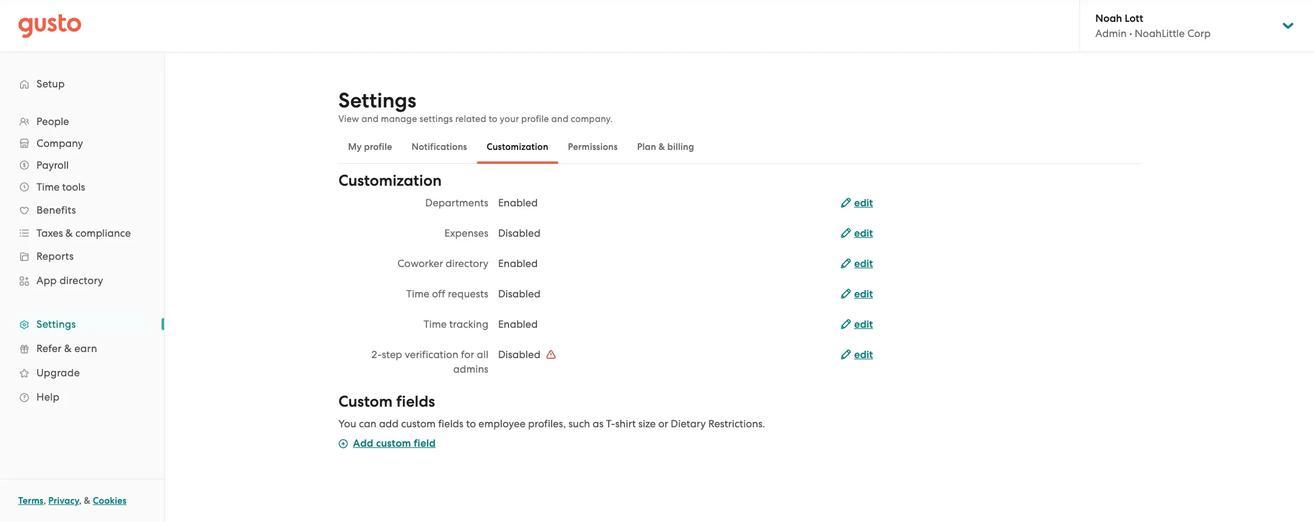 Task type: locate. For each thing, give the bounding box(es) containing it.
& left cookies button
[[84, 496, 91, 507]]

disabled left the module__icon___go7vc
[[498, 349, 543, 361]]

0 horizontal spatial ,
[[44, 496, 46, 507]]

2 edit button from the top
[[841, 227, 873, 241]]

to inside settings view and manage settings related to your profile and company.
[[489, 114, 498, 125]]

refer
[[36, 343, 62, 355]]

3 edit from the top
[[855, 258, 873, 270]]

time for time tools
[[36, 181, 60, 193]]

6 edit from the top
[[855, 349, 873, 362]]

and left company.
[[552, 114, 569, 125]]

0 vertical spatial disabled
[[498, 227, 541, 239]]

gusto navigation element
[[0, 52, 164, 429]]

2 , from the left
[[79, 496, 82, 507]]

5 edit from the top
[[855, 319, 873, 331]]

profile right "my"
[[364, 142, 392, 153]]

0 vertical spatial fields
[[396, 393, 435, 412]]

cookies button
[[93, 494, 127, 509]]

0 vertical spatial customization
[[487, 142, 549, 153]]

0 horizontal spatial customization
[[339, 171, 442, 190]]

payroll
[[36, 159, 69, 171]]

1 horizontal spatial to
[[489, 114, 498, 125]]

manage
[[381, 114, 417, 125]]

profile
[[522, 114, 549, 125], [364, 142, 392, 153]]

1 horizontal spatial customization
[[487, 142, 549, 153]]

lott
[[1125, 12, 1144, 25]]

noah
[[1096, 12, 1123, 25]]

time down off
[[424, 319, 447, 331]]

1 vertical spatial directory
[[60, 275, 103, 287]]

customization button
[[477, 133, 558, 162]]

0 vertical spatial custom
[[401, 418, 436, 430]]

add
[[379, 418, 399, 430]]

& left the 'earn'
[[64, 343, 72, 355]]

& inside plan & billing button
[[659, 142, 666, 153]]

edit button
[[841, 196, 873, 211], [841, 227, 873, 241], [841, 257, 873, 272], [841, 288, 873, 302], [841, 318, 873, 332], [841, 348, 873, 363]]

3 disabled from the top
[[498, 349, 543, 361]]

custom
[[401, 418, 436, 430], [376, 438, 411, 450]]

2 vertical spatial disabled
[[498, 349, 543, 361]]

, left cookies button
[[79, 496, 82, 507]]

to left employee
[[466, 418, 476, 430]]

disabled
[[498, 227, 541, 239], [498, 288, 541, 300], [498, 349, 543, 361]]

directory down expenses
[[446, 258, 489, 270]]

settings
[[339, 88, 416, 113], [36, 319, 76, 331]]

edit
[[855, 197, 873, 210], [855, 227, 873, 240], [855, 258, 873, 270], [855, 288, 873, 301], [855, 319, 873, 331], [855, 349, 873, 362]]

departments
[[426, 197, 489, 209]]

tracking
[[450, 319, 489, 331]]

1 vertical spatial to
[[466, 418, 476, 430]]

time inside dropdown button
[[36, 181, 60, 193]]

1 horizontal spatial fields
[[438, 418, 464, 430]]

5 edit button from the top
[[841, 318, 873, 332]]

2 disabled from the top
[[498, 288, 541, 300]]

and right view
[[362, 114, 379, 125]]

company.
[[571, 114, 613, 125]]

0 horizontal spatial fields
[[396, 393, 435, 412]]

fields up add
[[396, 393, 435, 412]]

2 enabled from the top
[[498, 258, 538, 270]]

1 horizontal spatial settings
[[339, 88, 416, 113]]

shirt
[[616, 418, 636, 430]]

settings for settings view and manage settings related to your profile and company.
[[339, 88, 416, 113]]

3 edit button from the top
[[841, 257, 873, 272]]

fields left employee
[[438, 418, 464, 430]]

1 vertical spatial custom
[[376, 438, 411, 450]]

time tools
[[36, 181, 85, 193]]

directory inside "link"
[[60, 275, 103, 287]]

list
[[0, 111, 164, 410]]

1 enabled from the top
[[498, 197, 538, 209]]

customization down your
[[487, 142, 549, 153]]

admins
[[453, 363, 489, 376]]

1 vertical spatial time
[[407, 288, 430, 300]]

enabled for time tracking
[[498, 319, 538, 331]]

1 horizontal spatial ,
[[79, 496, 82, 507]]

2-
[[371, 349, 382, 361]]

6 edit button from the top
[[841, 348, 873, 363]]

cookies
[[93, 496, 127, 507]]

0 vertical spatial to
[[489, 114, 498, 125]]

disabled for time off requests
[[498, 288, 541, 300]]

to
[[489, 114, 498, 125], [466, 418, 476, 430]]

taxes & compliance button
[[12, 222, 152, 244]]

0 vertical spatial settings
[[339, 88, 416, 113]]

upgrade
[[36, 367, 80, 379]]

edit for tracking
[[855, 319, 873, 331]]

4 edit button from the top
[[841, 288, 873, 302]]

settings inside gusto navigation element
[[36, 319, 76, 331]]

1 vertical spatial settings
[[36, 319, 76, 331]]

enabled for coworker directory
[[498, 258, 538, 270]]

directory down reports link
[[60, 275, 103, 287]]

customization down my profile
[[339, 171, 442, 190]]

notifications
[[412, 142, 467, 153]]

disabled for 2-step verification for all admins
[[498, 349, 543, 361]]

settings link
[[12, 314, 152, 336]]

time down payroll on the top left of the page
[[36, 181, 60, 193]]

settings inside settings view and manage settings related to your profile and company.
[[339, 88, 416, 113]]

1 vertical spatial enabled
[[498, 258, 538, 270]]

1 horizontal spatial profile
[[522, 114, 549, 125]]

plan & billing button
[[628, 133, 704, 162]]

& right taxes
[[66, 227, 73, 239]]

app directory
[[36, 275, 103, 287]]

edit button for tracking
[[841, 318, 873, 332]]

dietary
[[671, 418, 706, 430]]

1 disabled from the top
[[498, 227, 541, 239]]

enabled
[[498, 197, 538, 209], [498, 258, 538, 270], [498, 319, 538, 331]]

1 vertical spatial customization
[[339, 171, 442, 190]]

my
[[348, 142, 362, 153]]

to left your
[[489, 114, 498, 125]]

edit button for off
[[841, 288, 873, 302]]

, left privacy
[[44, 496, 46, 507]]

profile right your
[[522, 114, 549, 125]]

earn
[[74, 343, 97, 355]]

app directory link
[[12, 270, 152, 292]]

& right plan
[[659, 142, 666, 153]]

0 horizontal spatial settings
[[36, 319, 76, 331]]

0 vertical spatial profile
[[522, 114, 549, 125]]

home image
[[18, 14, 81, 38]]

related
[[456, 114, 487, 125]]

& inside 'refer & earn' link
[[64, 343, 72, 355]]

fields
[[396, 393, 435, 412], [438, 418, 464, 430]]

1 horizontal spatial and
[[552, 114, 569, 125]]

settings tabs tab list
[[339, 130, 1141, 164]]

directory
[[446, 258, 489, 270], [60, 275, 103, 287]]

custom up field
[[401, 418, 436, 430]]

setup link
[[12, 73, 152, 95]]

0 horizontal spatial to
[[466, 418, 476, 430]]

0 horizontal spatial directory
[[60, 275, 103, 287]]

0 vertical spatial enabled
[[498, 197, 538, 209]]

disabled right requests
[[498, 288, 541, 300]]

&
[[659, 142, 666, 153], [66, 227, 73, 239], [64, 343, 72, 355], [84, 496, 91, 507]]

& for compliance
[[66, 227, 73, 239]]

custom down add
[[376, 438, 411, 450]]

4 edit from the top
[[855, 288, 873, 301]]

time left off
[[407, 288, 430, 300]]

disabled right expenses
[[498, 227, 541, 239]]

1 vertical spatial disabled
[[498, 288, 541, 300]]

directory for app directory
[[60, 275, 103, 287]]

0 vertical spatial time
[[36, 181, 60, 193]]

add custom field
[[353, 438, 436, 450]]

2 vertical spatial enabled
[[498, 319, 538, 331]]

1 , from the left
[[44, 496, 46, 507]]

0 horizontal spatial and
[[362, 114, 379, 125]]

time
[[36, 181, 60, 193], [407, 288, 430, 300], [424, 319, 447, 331]]

0 horizontal spatial profile
[[364, 142, 392, 153]]

and
[[362, 114, 379, 125], [552, 114, 569, 125]]

terms , privacy , & cookies
[[18, 496, 127, 507]]

1 horizontal spatial directory
[[446, 258, 489, 270]]

3 enabled from the top
[[498, 319, 538, 331]]

billing
[[668, 142, 695, 153]]

0 vertical spatial directory
[[446, 258, 489, 270]]

1 edit from the top
[[855, 197, 873, 210]]

help
[[36, 391, 60, 404]]

edit for step
[[855, 349, 873, 362]]

1 vertical spatial profile
[[364, 142, 392, 153]]

plan & billing
[[638, 142, 695, 153]]

2 vertical spatial time
[[424, 319, 447, 331]]

taxes
[[36, 227, 63, 239]]

1 vertical spatial fields
[[438, 418, 464, 430]]

settings up refer
[[36, 319, 76, 331]]

& inside taxes & compliance dropdown button
[[66, 227, 73, 239]]

for
[[461, 349, 474, 361]]

settings up manage
[[339, 88, 416, 113]]



Task type: vqa. For each thing, say whether or not it's contained in the screenshot.


Task type: describe. For each thing, give the bounding box(es) containing it.
terms link
[[18, 496, 44, 507]]

expenses
[[445, 227, 489, 239]]

custom
[[339, 393, 393, 412]]

add custom field link
[[339, 438, 436, 450]]

time tools button
[[12, 176, 152, 198]]

disabled for expenses
[[498, 227, 541, 239]]

noah lott admin • noahlittle corp
[[1096, 12, 1211, 40]]

profile inside button
[[364, 142, 392, 153]]

step
[[382, 349, 402, 361]]

my profile
[[348, 142, 392, 153]]

you
[[339, 418, 356, 430]]

2 and from the left
[[552, 114, 569, 125]]

company
[[36, 137, 83, 150]]

privacy link
[[48, 496, 79, 507]]

company button
[[12, 133, 152, 154]]

requests
[[448, 288, 489, 300]]

edit button for step
[[841, 348, 873, 363]]

employee
[[479, 418, 526, 430]]

your
[[500, 114, 519, 125]]

setup
[[36, 78, 65, 90]]

refer & earn
[[36, 343, 97, 355]]

benefits link
[[12, 199, 152, 221]]

time for time off requests
[[407, 288, 430, 300]]

1 edit button from the top
[[841, 196, 873, 211]]

edit button for directory
[[841, 257, 873, 272]]

restrictions.
[[709, 418, 766, 430]]

profile inside settings view and manage settings related to your profile and company.
[[522, 114, 549, 125]]

admin
[[1096, 27, 1127, 40]]

time tracking
[[424, 319, 489, 331]]

all
[[477, 349, 489, 361]]

can
[[359, 418, 377, 430]]

payroll button
[[12, 154, 152, 176]]

people
[[36, 115, 69, 128]]

edit for directory
[[855, 258, 873, 270]]

compliance
[[75, 227, 131, 239]]

enabled for departments
[[498, 197, 538, 209]]

coworker directory
[[398, 258, 489, 270]]

off
[[432, 288, 446, 300]]

time off requests
[[407, 288, 489, 300]]

refer & earn link
[[12, 338, 152, 360]]

app
[[36, 275, 57, 287]]

t-
[[606, 418, 616, 430]]

permissions
[[568, 142, 618, 153]]

settings
[[420, 114, 453, 125]]

benefits
[[36, 204, 76, 216]]

settings for settings
[[36, 319, 76, 331]]

custom fields
[[339, 393, 435, 412]]

reports link
[[12, 246, 152, 267]]

as
[[593, 418, 604, 430]]

2-step verification for all admins
[[371, 349, 489, 376]]

& for billing
[[659, 142, 666, 153]]

verification
[[405, 349, 459, 361]]

corp
[[1188, 27, 1211, 40]]

privacy
[[48, 496, 79, 507]]

edit for off
[[855, 288, 873, 301]]

•
[[1130, 27, 1133, 40]]

module__icon___go7vc image
[[546, 350, 556, 360]]

or
[[659, 418, 669, 430]]

2 edit from the top
[[855, 227, 873, 240]]

& for earn
[[64, 343, 72, 355]]

upgrade link
[[12, 362, 152, 384]]

view
[[339, 114, 359, 125]]

list containing people
[[0, 111, 164, 410]]

size
[[639, 418, 656, 430]]

reports
[[36, 250, 74, 263]]

my profile button
[[339, 133, 402, 162]]

settings view and manage settings related to your profile and company.
[[339, 88, 613, 125]]

help link
[[12, 387, 152, 408]]

taxes & compliance
[[36, 227, 131, 239]]

people button
[[12, 111, 152, 133]]

directory for coworker directory
[[446, 258, 489, 270]]

field
[[414, 438, 436, 450]]

permissions button
[[558, 133, 628, 162]]

noahlittle
[[1135, 27, 1185, 40]]

time for time tracking
[[424, 319, 447, 331]]

plan
[[638, 142, 657, 153]]

add
[[353, 438, 374, 450]]

notifications button
[[402, 133, 477, 162]]

1 and from the left
[[362, 114, 379, 125]]

profiles,
[[528, 418, 566, 430]]

such
[[569, 418, 590, 430]]

you can add custom fields to employee profiles, such as t-shirt size or dietary restrictions.
[[339, 418, 766, 430]]

tools
[[62, 181, 85, 193]]

customization inside button
[[487, 142, 549, 153]]

terms
[[18, 496, 44, 507]]

coworker
[[398, 258, 443, 270]]



